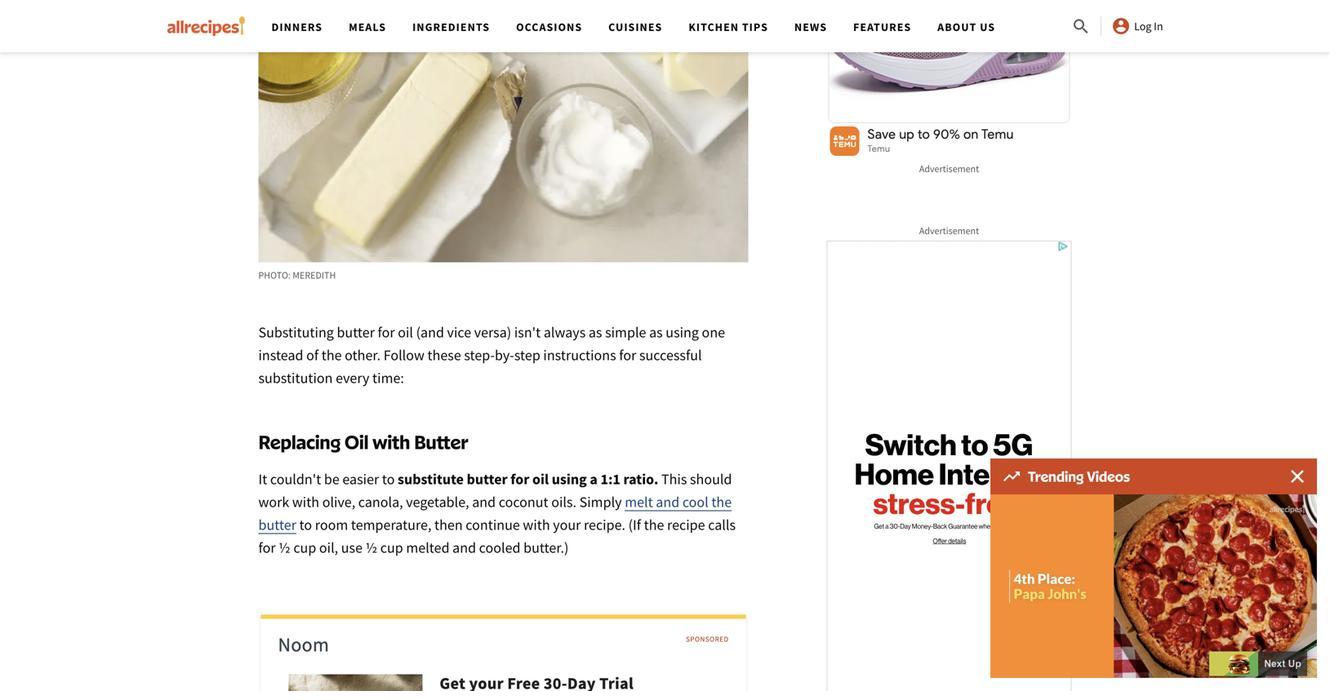 Task type: vqa. For each thing, say whether or not it's contained in the screenshot.
the rightmost star icon
no



Task type: describe. For each thing, give the bounding box(es) containing it.
be
[[324, 470, 340, 489]]

replacing
[[258, 430, 341, 454]]

about us
[[938, 20, 996, 34]]

use
[[341, 539, 363, 557]]

ingredients
[[412, 20, 490, 34]]

1 as from the left
[[589, 323, 602, 342]]

dinners
[[272, 20, 323, 34]]

these
[[427, 346, 461, 365]]

cooled
[[479, 539, 521, 557]]

video player application
[[991, 495, 1317, 679]]

kitchen tips
[[689, 20, 768, 34]]

meals
[[349, 20, 386, 34]]

it
[[258, 470, 267, 489]]

to room temperature, then continue with your recipe. (if the recipe calls for ½ cup oil, use ½ cup melted and cooled butter.)
[[258, 516, 736, 557]]

substituting
[[258, 323, 334, 342]]

of
[[306, 346, 319, 365]]

room
[[315, 516, 348, 535]]

simply
[[579, 493, 622, 512]]

time:
[[372, 369, 404, 388]]

kitchen
[[689, 20, 739, 34]]

work
[[258, 493, 289, 512]]

butter
[[414, 430, 468, 454]]

and inside the to room temperature, then continue with your recipe. (if the recipe calls for ½ cup oil, use ½ cup melted and cooled butter.)
[[453, 539, 476, 557]]

2 cup from the left
[[380, 539, 403, 557]]

cool
[[683, 493, 709, 512]]

a
[[590, 470, 598, 489]]

follow
[[384, 346, 425, 365]]

this should work with olive, canola, vegetable, and coconut oils. simply
[[258, 470, 732, 512]]

with inside the to room temperature, then continue with your recipe. (if the recipe calls for ½ cup oil, use ½ cup melted and cooled butter.)
[[523, 516, 550, 535]]

features
[[853, 20, 911, 34]]

news link
[[794, 20, 827, 34]]

videos
[[1087, 468, 1130, 485]]

trending image
[[1004, 472, 1020, 482]]

oil,
[[319, 539, 338, 557]]

versa)
[[474, 323, 511, 342]]

your
[[553, 516, 581, 535]]

2 as from the left
[[649, 323, 663, 342]]

using inside substituting butter for oil (and vice versa) isn't always as simple as using one instead of the other. follow these step-by-step instructions for successful substitution every time:
[[666, 323, 699, 342]]

the inside 'melt and cool the butter'
[[712, 493, 732, 512]]

other.
[[345, 346, 381, 365]]

log in link
[[1111, 16, 1163, 36]]

instructions
[[543, 346, 616, 365]]

easier
[[342, 470, 379, 489]]

meals link
[[349, 20, 386, 34]]

temperature,
[[351, 516, 432, 535]]

recipe.
[[584, 516, 626, 535]]

close image
[[1291, 470, 1304, 483]]

continue
[[466, 516, 520, 535]]

occasions link
[[516, 20, 582, 34]]

substitution
[[258, 369, 333, 388]]

kitchen tips link
[[689, 20, 768, 34]]

1 vertical spatial oil
[[532, 470, 549, 489]]

1 cup from the left
[[293, 539, 316, 557]]

navigation containing dinners
[[258, 0, 1071, 52]]

2 ½ from the left
[[366, 539, 377, 557]]

isn't
[[514, 323, 541, 342]]

simple
[[605, 323, 646, 342]]

next up
[[1264, 659, 1301, 670]]

vice
[[447, 323, 471, 342]]

up
[[1288, 659, 1301, 670]]

occasions
[[516, 20, 582, 34]]

substituting butter for oil (and vice versa) isn't always as simple as using one instead of the other. follow these step-by-step instructions for successful substitution every time:
[[258, 323, 725, 388]]

couldn't
[[270, 470, 321, 489]]

butter inside substituting butter for oil (and vice versa) isn't always as simple as using one instead of the other. follow these step-by-step instructions for successful substitution every time:
[[337, 323, 375, 342]]

account image
[[1111, 16, 1131, 36]]

should
[[690, 470, 732, 489]]

melt and cool the butter link
[[258, 493, 732, 535]]

the inside the to room temperature, then continue with your recipe. (if the recipe calls for ½ cup oil, use ½ cup melted and cooled butter.)
[[644, 516, 664, 535]]

and inside this should work with olive, canola, vegetable, and coconut oils. simply
[[472, 493, 496, 512]]

for down simple
[[619, 346, 636, 365]]

for up follow
[[378, 323, 395, 342]]

always
[[544, 323, 586, 342]]

melt and cool the butter
[[258, 493, 732, 535]]

in
[[1154, 19, 1163, 33]]

0 horizontal spatial using
[[552, 470, 587, 489]]

trending
[[1028, 468, 1084, 485]]

olive,
[[322, 493, 355, 512]]



Task type: locate. For each thing, give the bounding box(es) containing it.
and down then
[[453, 539, 476, 557]]

1 horizontal spatial ½
[[366, 539, 377, 557]]

1 horizontal spatial oil
[[532, 470, 549, 489]]

0 horizontal spatial oil
[[398, 323, 413, 342]]

butter up 'melt and cool the butter'
[[467, 470, 508, 489]]

and
[[472, 493, 496, 512], [656, 493, 680, 512], [453, 539, 476, 557]]

ingredients link
[[412, 20, 490, 34]]

(and
[[416, 323, 444, 342]]

cuisines
[[608, 20, 663, 34]]

0 vertical spatial the
[[322, 346, 342, 365]]

the up calls
[[712, 493, 732, 512]]

one
[[702, 323, 725, 342]]

the right (if
[[644, 516, 664, 535]]

the inside substituting butter for oil (and vice versa) isn't always as simple as using one instead of the other. follow these step-by-step instructions for successful substitution every time:
[[322, 346, 342, 365]]

0 horizontal spatial the
[[322, 346, 342, 365]]

2 vertical spatial butter
[[258, 516, 296, 535]]

for up coconut
[[511, 470, 530, 489]]

about us link
[[938, 20, 996, 34]]

as
[[589, 323, 602, 342], [649, 323, 663, 342]]

it couldn't be easier to substitute butter for oil using a 1:1 ratio.
[[258, 470, 658, 489]]

oils.
[[551, 493, 577, 512]]

oil up coconut
[[532, 470, 549, 489]]

1:1
[[601, 470, 621, 489]]

oil
[[398, 323, 413, 342], [532, 470, 549, 489]]

for inside the to room temperature, then continue with your recipe. (if the recipe calls for ½ cup oil, use ½ cup melted and cooled butter.)
[[258, 539, 276, 557]]

substitute
[[398, 470, 464, 489]]

melted
[[406, 539, 450, 557]]

2 horizontal spatial the
[[712, 493, 732, 512]]

with
[[373, 430, 410, 454], [292, 493, 319, 512], [523, 516, 550, 535]]

trending videos
[[1028, 468, 1130, 485]]

to
[[382, 470, 395, 489], [299, 516, 312, 535]]

0 horizontal spatial to
[[299, 516, 312, 535]]

with down couldn't
[[292, 493, 319, 512]]

this
[[661, 470, 687, 489]]

coconut
[[499, 493, 548, 512]]

1 horizontal spatial using
[[666, 323, 699, 342]]

and down this
[[656, 493, 680, 512]]

with inside this should work with olive, canola, vegetable, and coconut oils. simply
[[292, 493, 319, 512]]

0 horizontal spatial with
[[292, 493, 319, 512]]

cuisines link
[[608, 20, 663, 34]]

meredith
[[293, 269, 336, 282]]

advertisement region
[[827, 0, 1072, 159], [827, 241, 1072, 692], [258, 599, 748, 692]]

butter down work
[[258, 516, 296, 535]]

1 vertical spatial to
[[299, 516, 312, 535]]

about
[[938, 20, 977, 34]]

instead
[[258, 346, 303, 365]]

ratio.
[[623, 470, 658, 489]]

for
[[378, 323, 395, 342], [619, 346, 636, 365], [511, 470, 530, 489], [258, 539, 276, 557]]

by-
[[495, 346, 514, 365]]

features link
[[853, 20, 911, 34]]

the
[[322, 346, 342, 365], [712, 493, 732, 512], [644, 516, 664, 535]]

oil
[[345, 430, 369, 454]]

0 horizontal spatial butter
[[258, 516, 296, 535]]

the right of
[[322, 346, 342, 365]]

1 vertical spatial using
[[552, 470, 587, 489]]

0 vertical spatial with
[[373, 430, 410, 454]]

to inside the to room temperature, then continue with your recipe. (if the recipe calls for ½ cup oil, use ½ cup melted and cooled butter.)
[[299, 516, 312, 535]]

as up successful
[[649, 323, 663, 342]]

vegetable,
[[406, 493, 469, 512]]

using
[[666, 323, 699, 342], [552, 470, 587, 489]]

every
[[336, 369, 369, 388]]

0 horizontal spatial ½
[[279, 539, 290, 557]]

to up canola,
[[382, 470, 395, 489]]

(if
[[628, 516, 641, 535]]

log in
[[1134, 19, 1163, 33]]

for down work
[[258, 539, 276, 557]]

0 vertical spatial oil
[[398, 323, 413, 342]]

oil, butter, and shortening image
[[258, 0, 748, 263]]

calls
[[708, 516, 736, 535]]

tips
[[742, 20, 768, 34]]

with up butter.)
[[523, 516, 550, 535]]

2 horizontal spatial butter
[[467, 470, 508, 489]]

½ right use
[[366, 539, 377, 557]]

butter
[[337, 323, 375, 342], [467, 470, 508, 489], [258, 516, 296, 535]]

butter.)
[[524, 539, 569, 557]]

1 horizontal spatial to
[[382, 470, 395, 489]]

dinners link
[[272, 20, 323, 34]]

home image
[[167, 16, 245, 36]]

1 horizontal spatial the
[[644, 516, 664, 535]]

using up oils.
[[552, 470, 587, 489]]

½ left oil,
[[279, 539, 290, 557]]

1 ½ from the left
[[279, 539, 290, 557]]

search image
[[1071, 17, 1091, 36]]

½
[[279, 539, 290, 557], [366, 539, 377, 557]]

log
[[1134, 19, 1152, 33]]

melt
[[625, 493, 653, 512]]

oil up follow
[[398, 323, 413, 342]]

step
[[514, 346, 540, 365]]

1 vertical spatial butter
[[467, 470, 508, 489]]

step-
[[464, 346, 495, 365]]

news
[[794, 20, 827, 34]]

and inside 'melt and cool the butter'
[[656, 493, 680, 512]]

1 horizontal spatial with
[[373, 430, 410, 454]]

to left room
[[299, 516, 312, 535]]

0 horizontal spatial as
[[589, 323, 602, 342]]

1 vertical spatial the
[[712, 493, 732, 512]]

butter inside 'melt and cool the butter'
[[258, 516, 296, 535]]

1 horizontal spatial as
[[649, 323, 663, 342]]

successful
[[639, 346, 702, 365]]

2 vertical spatial the
[[644, 516, 664, 535]]

cup left oil,
[[293, 539, 316, 557]]

1 horizontal spatial cup
[[380, 539, 403, 557]]

0 vertical spatial to
[[382, 470, 395, 489]]

cup
[[293, 539, 316, 557], [380, 539, 403, 557]]

butter up other.
[[337, 323, 375, 342]]

0 horizontal spatial cup
[[293, 539, 316, 557]]

recipe
[[667, 516, 705, 535]]

as up the instructions
[[589, 323, 602, 342]]

us
[[980, 20, 996, 34]]

with right oil
[[373, 430, 410, 454]]

cup down temperature,
[[380, 539, 403, 557]]

0 vertical spatial butter
[[337, 323, 375, 342]]

2 horizontal spatial with
[[523, 516, 550, 535]]

then
[[434, 516, 463, 535]]

replacing oil with butter
[[258, 430, 468, 454]]

canola,
[[358, 493, 403, 512]]

navigation
[[258, 0, 1071, 52]]

next
[[1264, 659, 1286, 670]]

0 vertical spatial using
[[666, 323, 699, 342]]

1 horizontal spatial butter
[[337, 323, 375, 342]]

1 vertical spatial with
[[292, 493, 319, 512]]

oil inside substituting butter for oil (and vice versa) isn't always as simple as using one instead of the other. follow these step-by-step instructions for successful substitution every time:
[[398, 323, 413, 342]]

and up continue
[[472, 493, 496, 512]]

using up successful
[[666, 323, 699, 342]]

2 vertical spatial with
[[523, 516, 550, 535]]



